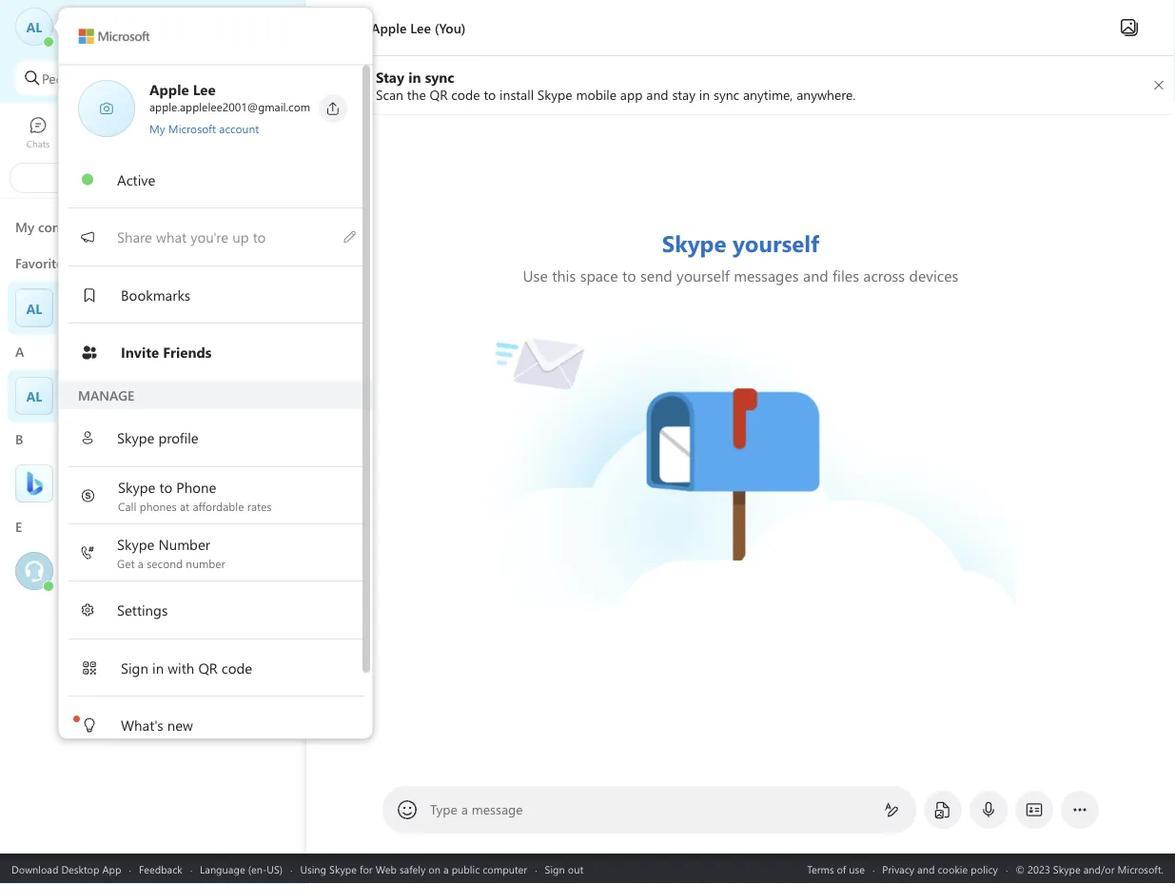 Task type: describe. For each thing, give the bounding box(es) containing it.
apple for apple lee (you), selected. list item corresponding to favorites group
[[63, 297, 103, 318]]

set a status button
[[61, 27, 249, 46]]

set
[[61, 31, 77, 46]]

and
[[918, 862, 935, 876]]

set a status
[[61, 31, 119, 46]]

privacy
[[883, 862, 915, 876]]

sign out
[[545, 862, 584, 876]]

a for set
[[80, 31, 86, 46]]

a for type
[[461, 800, 468, 818]]

my
[[149, 120, 165, 136]]

2 vertical spatial a
[[444, 862, 449, 876]]

of
[[837, 862, 846, 876]]

computer
[[483, 862, 527, 876]]

cookie
[[938, 862, 968, 876]]

apple lee (you), selected. list item for favorites group
[[0, 281, 306, 335]]

terms
[[807, 862, 834, 876]]

people, groups, messages, web button
[[15, 61, 252, 95]]

use
[[849, 862, 865, 876]]

people,
[[42, 69, 85, 87]]

favorites group
[[0, 248, 306, 336]]

b group
[[0, 424, 306, 512]]

app
[[102, 862, 121, 876]]

apple for apple lee (you), selected. list item associated with a group
[[63, 385, 103, 406]]

safely
[[400, 862, 426, 876]]

feedback
[[139, 862, 182, 876]]

on
[[429, 862, 441, 876]]

language (en-us)
[[200, 862, 283, 876]]

sign out link
[[545, 862, 584, 876]]

echo
[[63, 561, 95, 581]]

account
[[219, 120, 259, 136]]

terms of use link
[[807, 862, 865, 876]]

public
[[452, 862, 480, 876]]

privacy and cookie policy
[[883, 862, 998, 876]]

desktop
[[61, 862, 99, 876]]

(you) for favorites group
[[135, 297, 171, 318]]

service
[[187, 561, 235, 581]]

download
[[11, 862, 58, 876]]

web
[[376, 862, 397, 876]]

us)
[[267, 862, 283, 876]]

sign
[[545, 862, 565, 876]]

terms of use
[[807, 862, 865, 876]]

groups,
[[88, 69, 132, 87]]

type
[[430, 800, 458, 818]]

skype
[[329, 862, 357, 876]]



Task type: vqa. For each thing, say whether or not it's contained in the screenshot.
Feedback link
yes



Task type: locate. For each thing, give the bounding box(es) containing it.
apple lee (you), selected. list item for a group
[[0, 370, 306, 422]]

my microsoft account
[[149, 120, 259, 136]]

/
[[99, 561, 105, 581]]

a right set
[[80, 31, 86, 46]]

2 apple lee (you) from the top
[[63, 385, 171, 406]]

lee
[[108, 297, 131, 318], [108, 385, 131, 406]]

echo / sound test service .
[[63, 561, 242, 581]]

a right on
[[444, 862, 449, 876]]

1 vertical spatial apple
[[63, 385, 103, 406]]

1 apple lee (you), selected. list item from the top
[[0, 281, 306, 335]]

1 vertical spatial a
[[461, 800, 468, 818]]

a
[[80, 31, 86, 46], [461, 800, 468, 818], [444, 862, 449, 876]]

1 vertical spatial apple lee (you)
[[63, 385, 171, 406]]

Type a message text field
[[431, 800, 869, 820]]

policy
[[971, 862, 998, 876]]

out
[[568, 862, 584, 876]]

sound
[[109, 561, 153, 581]]

(you) inside favorites group
[[135, 297, 171, 318]]

e group
[[0, 512, 306, 599]]

lee for apple lee (you), selected. list item associated with a group
[[108, 385, 131, 406]]

0 vertical spatial lee
[[108, 297, 131, 318]]

(you) up a group
[[135, 297, 171, 318]]

2 horizontal spatial a
[[461, 800, 468, 818]]

a inside button
[[80, 31, 86, 46]]

a right type at the left bottom of page
[[461, 800, 468, 818]]

using skype for web safely on a public computer link
[[300, 862, 527, 876]]

using skype for web safely on a public computer
[[300, 862, 527, 876]]

messages,
[[136, 69, 196, 87]]

1 lee from the top
[[108, 297, 131, 318]]

privacy and cookie policy link
[[883, 862, 998, 876]]

2 (you) from the top
[[135, 385, 171, 406]]

0 horizontal spatial a
[[80, 31, 86, 46]]

1 apple from the top
[[63, 297, 103, 318]]

type a message
[[430, 800, 523, 818]]

0 vertical spatial apple lee (you)
[[63, 297, 171, 318]]

2 lee from the top
[[108, 385, 131, 406]]

apple lee (you), selected. list item up b group
[[0, 370, 306, 422]]

download desktop app
[[11, 862, 121, 876]]

bing
[[63, 473, 93, 493]]

1 vertical spatial (you)
[[135, 385, 171, 406]]

0 vertical spatial a
[[80, 31, 86, 46]]

apple lee (you) up b group
[[63, 385, 171, 406]]

apple lee (you)
[[63, 297, 171, 318], [63, 385, 171, 406]]

0 vertical spatial apple
[[63, 297, 103, 318]]

apple
[[63, 297, 103, 318], [63, 385, 103, 406]]

message
[[472, 800, 523, 818]]

1 apple lee (you) from the top
[[63, 297, 171, 318]]

(en-
[[248, 862, 267, 876]]

people, groups, messages, web
[[42, 69, 224, 87]]

0 vertical spatial apple lee (you), selected. list item
[[0, 281, 306, 335]]

2 apple lee (you), selected. list item from the top
[[0, 370, 306, 422]]

lee inside favorites group
[[108, 297, 131, 318]]

1 horizontal spatial a
[[444, 862, 449, 876]]

2 apple from the top
[[63, 385, 103, 406]]

lee for apple lee (you), selected. list item corresponding to favorites group
[[108, 297, 131, 318]]

using
[[300, 862, 327, 876]]

language (en-us) link
[[200, 862, 283, 876]]

apple lee (you) for a group
[[63, 385, 171, 406]]

status
[[89, 31, 119, 46]]

apple lee (you), selected. list item
[[0, 281, 306, 335], [0, 370, 306, 422]]

(you)
[[135, 297, 171, 318], [135, 385, 171, 406]]

microsoft
[[168, 120, 216, 136]]

apple inside favorites group
[[63, 297, 103, 318]]

apple lee (you) up a group
[[63, 297, 171, 318]]

language
[[200, 862, 245, 876]]

test
[[157, 561, 183, 581]]

apple inside a group
[[63, 385, 103, 406]]

apple lee (you) inside a group
[[63, 385, 171, 406]]

(you) for a group
[[135, 385, 171, 406]]

for
[[360, 862, 373, 876]]

tab list
[[0, 108, 306, 160]]

feedback link
[[139, 862, 182, 876]]

apple lee (you) for favorites group
[[63, 297, 171, 318]]

1 vertical spatial apple lee (you), selected. list item
[[0, 370, 306, 422]]

(you) inside a group
[[135, 385, 171, 406]]

lee up a group
[[108, 297, 131, 318]]

a group
[[0, 336, 306, 424]]

1 vertical spatial lee
[[108, 385, 131, 406]]

.
[[239, 561, 242, 581]]

web
[[199, 69, 224, 87]]

apple lee (you) inside favorites group
[[63, 297, 171, 318]]

lee inside a group
[[108, 385, 131, 406]]

download desktop app link
[[11, 862, 121, 876]]

lee up b group
[[108, 385, 131, 406]]

apple lee (you), selected. list item up a group
[[0, 281, 306, 335]]

0 vertical spatial (you)
[[135, 297, 171, 318]]

my microsoft account link
[[149, 120, 259, 136]]

1 (you) from the top
[[135, 297, 171, 318]]

(you) up b group
[[135, 385, 171, 406]]



